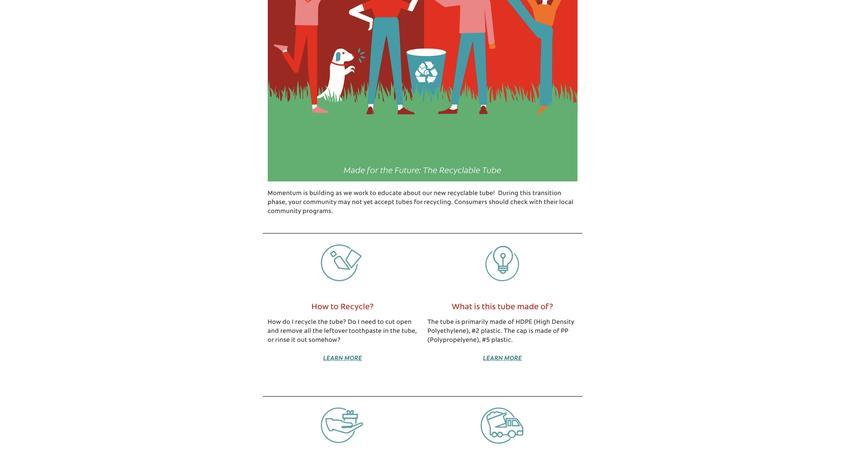 Task type: locate. For each thing, give the bounding box(es) containing it.
need
[[361, 320, 376, 326]]

industry,
[[358, 189, 379, 194]]

up
[[503, 182, 509, 187]]

1 horizontal spatial tube
[[498, 304, 515, 312]]

important!
[[448, 204, 474, 209]]

leftover
[[324, 329, 347, 335]]

1 learn from the left
[[323, 354, 343, 362]]

1 vertical spatial how
[[268, 320, 281, 326]]

#5
[[482, 338, 490, 344]]

0 vertical spatial tube
[[498, 304, 515, 312]]

0 horizontal spatial more
[[345, 354, 362, 362]]

tubes down "about"
[[396, 200, 413, 206]]

tubes inside we're so excited to bring this recyclable technology to life. billions of toothpaste tubes end up in landfills every year. as the leaders in the oral care industry, we wanted to create a recyclable alternative. with this breakthrough, we're proudly helping to build a better future for generations to come. and we are sharing this technology with all other companies - we believe it's that important!
[[478, 182, 491, 187]]

technology
[[380, 182, 407, 187], [499, 197, 527, 202]]

0 horizontal spatial technology
[[380, 182, 407, 187]]

2 horizontal spatial for
[[414, 200, 423, 206]]

of left hdpe
[[508, 320, 514, 326]]

1 horizontal spatial tubes
[[478, 182, 491, 187]]

recyclable inside the momentum is building as we work to educate about our new recyclable tube!  during this transition phase, your community may not yet accept tubes for recycling. consumers should check with their local community programs.
[[448, 191, 478, 197]]

0 horizontal spatial tubes
[[396, 200, 413, 206]]

i right do on the bottom
[[292, 320, 294, 326]]

community down 'phase,'
[[268, 209, 301, 215]]

1 horizontal spatial toothpaste
[[450, 182, 476, 187]]

a
[[430, 189, 433, 194], [345, 197, 348, 202]]

0 horizontal spatial learn
[[323, 354, 343, 362]]

recycling.
[[424, 200, 453, 206]]

1 horizontal spatial all
[[540, 197, 545, 202]]

(high
[[534, 320, 550, 326]]

1 vertical spatial a
[[345, 197, 348, 202]]

toothpaste down the need
[[349, 329, 382, 335]]

work
[[354, 191, 369, 197]]

other
[[547, 197, 560, 202]]

1 horizontal spatial community
[[303, 200, 337, 206]]

recycle
[[295, 320, 317, 326]]

plastic. right #5 on the bottom right of the page
[[492, 338, 513, 344]]

0 horizontal spatial tube
[[440, 320, 454, 326]]

2 learn from the left
[[483, 354, 503, 362]]

1 vertical spatial made
[[490, 320, 507, 326]]

for down "about"
[[414, 200, 423, 206]]

2 vertical spatial the
[[504, 329, 515, 335]]

do
[[348, 320, 356, 326]]

community
[[303, 200, 337, 206], [268, 209, 301, 215]]

all inside we're so excited to bring this recyclable technology to life. billions of toothpaste tubes end up in landfills every year. as the leaders in the oral care industry, we wanted to create a recyclable alternative. with this breakthrough, we're proudly helping to build a better future for generations to come. and we are sharing this technology with all other companies - we believe it's that important!
[[540, 197, 545, 202]]

1 horizontal spatial technology
[[499, 197, 527, 202]]

made
[[344, 164, 365, 176]]

learn more link
[[315, 351, 370, 365], [475, 351, 530, 365]]

billions
[[425, 182, 442, 187]]

learn more down somehow?
[[323, 354, 362, 362]]

made down (high in the right of the page
[[535, 329, 552, 335]]

all left other
[[540, 197, 545, 202]]

0 horizontal spatial community
[[268, 209, 301, 215]]

of?
[[541, 304, 553, 312]]

1 horizontal spatial in
[[383, 329, 389, 335]]

for up companies
[[381, 197, 388, 202]]

this down landfills
[[520, 191, 531, 197]]

2 i from the left
[[358, 320, 360, 326]]

to up 'generations'
[[407, 189, 413, 194]]

more down cap
[[505, 354, 522, 362]]

a right build
[[345, 197, 348, 202]]

to up yet on the top left of page
[[370, 191, 376, 197]]

0 horizontal spatial i
[[292, 320, 294, 326]]

1 vertical spatial the
[[428, 320, 439, 326]]

1 horizontal spatial learn
[[483, 354, 503, 362]]

1 horizontal spatial how
[[312, 304, 329, 312]]

so
[[298, 182, 303, 187]]

2 more from the left
[[505, 354, 522, 362]]

open
[[396, 320, 412, 326]]

recyclable
[[354, 182, 378, 187], [434, 189, 459, 194], [448, 191, 478, 197]]

learn for this
[[483, 354, 503, 362]]

a up come.
[[430, 189, 433, 194]]

made
[[517, 304, 539, 312], [490, 320, 507, 326], [535, 329, 552, 335]]

i
[[292, 320, 294, 326], [358, 320, 360, 326]]

in right up
[[511, 182, 515, 187]]

more for this
[[505, 354, 522, 362]]

this inside the momentum is building as we work to educate about our new recyclable tube!  during this transition phase, your community may not yet accept tubes for recycling. consumers should check with their local community programs.
[[520, 191, 531, 197]]

#2
[[472, 329, 480, 335]]

made up hdpe
[[517, 304, 539, 312]]

density
[[552, 320, 574, 326]]

learn more link down #5 on the bottom right of the page
[[475, 351, 530, 365]]

toothpaste inside we're so excited to bring this recyclable technology to life. billions of toothpaste tubes end up in landfills every year. as the leaders in the oral care industry, we wanted to create a recyclable alternative. with this breakthrough, we're proudly helping to build a better future for generations to come. and we are sharing this technology with all other companies - we believe it's that important!
[[450, 182, 476, 187]]

-
[[399, 204, 401, 209]]

2 learn more link from the left
[[475, 351, 530, 365]]

proudly
[[286, 197, 304, 202]]

are
[[461, 197, 469, 202]]

in inside "how do i recycle the tube? do i need to cut open and remove all the leftover toothpaste in the tube, or rinse it out somehow?"
[[383, 329, 389, 335]]

that
[[437, 204, 447, 209]]

all down 'recycle'
[[304, 329, 311, 335]]

tube inside the tube is primarily made of hdpe (high density polyethylene), #2 plastic. the cap is made of pp (polypropelyene), #5 plastic.
[[440, 320, 454, 326]]

2 horizontal spatial of
[[553, 329, 560, 335]]

learn more down #5 on the bottom right of the page
[[483, 354, 522, 362]]

tubes up 'with' at right
[[478, 182, 491, 187]]

made down "what is this tube made of?"
[[490, 320, 507, 326]]

not
[[352, 200, 362, 206]]

made for tube
[[517, 304, 539, 312]]

should
[[489, 200, 509, 206]]

tubes inside the momentum is building as we work to educate about our new recyclable tube!  during this transition phase, your community may not yet accept tubes for recycling. consumers should check with their local community programs.
[[396, 200, 413, 206]]

i right do
[[358, 320, 360, 326]]

how
[[312, 304, 329, 312], [268, 320, 281, 326]]

transition
[[533, 191, 562, 197]]

about
[[403, 191, 421, 197]]

1 horizontal spatial for
[[381, 197, 388, 202]]

for inside we're so excited to bring this recyclable technology to life. billions of toothpaste tubes end up in landfills every year. as the leaders in the oral care industry, we wanted to create a recyclable alternative. with this breakthrough, we're proudly helping to build a better future for generations to come. and we are sharing this technology with all other companies - we believe it's that important!
[[381, 197, 388, 202]]

0 vertical spatial all
[[540, 197, 545, 202]]

for right made
[[367, 164, 379, 176]]

in up 'helping'
[[321, 189, 325, 194]]

how to recycle?
[[312, 304, 374, 312]]

yet
[[364, 200, 373, 206]]

0 vertical spatial tubes
[[478, 182, 491, 187]]

0 horizontal spatial in
[[321, 189, 325, 194]]

with
[[488, 189, 500, 194]]

this down up
[[501, 189, 510, 194]]

0 vertical spatial a
[[430, 189, 433, 194]]

0 vertical spatial community
[[303, 200, 337, 206]]

1 horizontal spatial i
[[358, 320, 360, 326]]

end
[[492, 182, 502, 187]]

to
[[323, 182, 328, 187], [408, 182, 413, 187], [407, 189, 413, 194], [370, 191, 376, 197], [325, 197, 330, 202], [420, 197, 425, 202], [331, 304, 339, 312], [378, 320, 384, 326]]

to inside "how do i recycle the tube? do i need to cut open and remove all the leftover toothpaste in the tube, or rinse it out somehow?"
[[378, 320, 384, 326]]

better
[[349, 197, 364, 202]]

community down building
[[303, 200, 337, 206]]

this down 'with' at right
[[489, 197, 498, 202]]

is down "excited" at the top left of the page
[[303, 191, 308, 197]]

what it tube made from image
[[481, 245, 524, 282]]

is right what
[[474, 304, 480, 312]]

this up care
[[344, 182, 353, 187]]

out
[[297, 338, 307, 344]]

learn more for this
[[483, 354, 522, 362]]

tube
[[498, 304, 515, 312], [440, 320, 454, 326]]

tube up the tube is primarily made of hdpe (high density polyethylene), #2 plastic. the cap is made of pp (polypropelyene), #5 plastic.
[[498, 304, 515, 312]]

0 vertical spatial toothpaste
[[450, 182, 476, 187]]

the tube is primarily made of hdpe (high density polyethylene), #2 plastic. the cap is made of pp (polypropelyene), #5 plastic.
[[428, 320, 574, 344]]

0 horizontal spatial learn more link
[[315, 351, 370, 365]]

0 horizontal spatial of
[[443, 182, 449, 187]]

how to recycle image
[[321, 245, 364, 282]]

learn down #5 on the bottom right of the page
[[483, 354, 503, 362]]

1 horizontal spatial learn more link
[[475, 351, 530, 365]]

create
[[414, 189, 429, 194]]

1 vertical spatial tubes
[[396, 200, 413, 206]]

momentum
[[268, 191, 302, 197]]

0 vertical spatial made
[[517, 304, 539, 312]]

1 vertical spatial technology
[[499, 197, 527, 202]]

the
[[380, 164, 393, 176], [293, 189, 301, 194], [327, 189, 335, 194], [318, 320, 328, 326], [313, 329, 323, 335], [390, 329, 400, 335]]

2 horizontal spatial in
[[511, 182, 515, 187]]

learn more link for this
[[475, 351, 530, 365]]

0 horizontal spatial how
[[268, 320, 281, 326]]

1 horizontal spatial learn more
[[483, 354, 522, 362]]

recyclable up 'consumers'
[[448, 191, 478, 197]]

this
[[344, 182, 353, 187], [501, 189, 510, 194], [520, 191, 531, 197], [489, 197, 498, 202], [482, 304, 496, 312]]

2 learn more from the left
[[483, 354, 522, 362]]

cap
[[517, 329, 527, 335]]

how up and
[[268, 320, 281, 326]]

technology down up
[[499, 197, 527, 202]]

in
[[511, 182, 515, 187], [321, 189, 325, 194], [383, 329, 389, 335]]

the up billions
[[423, 164, 438, 176]]

our
[[422, 191, 432, 197]]

1 horizontal spatial more
[[505, 354, 522, 362]]

the left cap
[[504, 329, 515, 335]]

2 vertical spatial in
[[383, 329, 389, 335]]

more down "how do i recycle the tube? do i need to cut open and remove all the leftover toothpaste in the tube, or rinse it out somehow?" at the left
[[345, 354, 362, 362]]

0 vertical spatial how
[[312, 304, 329, 312]]

technology up wanted
[[380, 182, 407, 187]]

the down cut
[[390, 329, 400, 335]]

of inside we're so excited to bring this recyclable technology to life. billions of toothpaste tubes end up in landfills every year. as the leaders in the oral care industry, we wanted to create a recyclable alternative. with this breakthrough, we're proudly helping to build a better future for generations to come. and we are sharing this technology with all other companies - we believe it's that important!
[[443, 182, 449, 187]]

tube up polyethylene),
[[440, 320, 454, 326]]

1 vertical spatial toothpaste
[[349, 329, 382, 335]]

1 vertical spatial of
[[508, 320, 514, 326]]

we right as
[[344, 191, 352, 197]]

in down cut
[[383, 329, 389, 335]]

tube
[[482, 164, 502, 176]]

1 more from the left
[[345, 354, 362, 362]]

more
[[345, 354, 362, 362], [505, 354, 522, 362]]

0 vertical spatial of
[[443, 182, 449, 187]]

plastic. up #5 on the bottom right of the page
[[481, 329, 503, 335]]

we inside the momentum is building as we work to educate about our new recyclable tube!  during this transition phase, your community may not yet accept tubes for recycling. consumers should check with their local community programs.
[[344, 191, 352, 197]]

is inside the momentum is building as we work to educate about our new recyclable tube!  during this transition phase, your community may not yet accept tubes for recycling. consumers should check with their local community programs.
[[303, 191, 308, 197]]

the
[[423, 164, 438, 176], [428, 320, 439, 326], [504, 329, 515, 335]]

with inside we're so excited to bring this recyclable technology to life. billions of toothpaste tubes end up in landfills every year. as the leaders in the oral care industry, we wanted to create a recyclable alternative. with this breakthrough, we're proudly helping to build a better future for generations to come. and we are sharing this technology with all other companies - we believe it's that important!
[[528, 197, 539, 202]]

learn
[[323, 354, 343, 362], [483, 354, 503, 362]]

0 horizontal spatial learn more
[[323, 354, 362, 362]]

how inside "how do i recycle the tube? do i need to cut open and remove all the leftover toothpaste in the tube, or rinse it out somehow?"
[[268, 320, 281, 326]]

1 vertical spatial tube
[[440, 320, 454, 326]]

0 vertical spatial in
[[511, 182, 515, 187]]

0 horizontal spatial all
[[304, 329, 311, 335]]

is right cap
[[529, 329, 534, 335]]

leaders
[[302, 189, 320, 194]]

1 learn more from the left
[[323, 354, 362, 362]]

we
[[380, 189, 387, 194], [344, 191, 352, 197], [453, 197, 460, 202], [402, 204, 409, 209]]

1 vertical spatial all
[[304, 329, 311, 335]]

life.
[[415, 182, 423, 187]]

to left life.
[[408, 182, 413, 187]]

0 vertical spatial plastic.
[[481, 329, 503, 335]]

learn more link down somehow?
[[315, 351, 370, 365]]

tubes
[[478, 182, 491, 187], [396, 200, 413, 206]]

toothpaste
[[450, 182, 476, 187], [349, 329, 382, 335]]

2 vertical spatial of
[[553, 329, 560, 335]]

of left pp
[[553, 329, 560, 335]]

more for recycle?
[[345, 354, 362, 362]]

learn down somehow?
[[323, 354, 343, 362]]

of up new
[[443, 182, 449, 187]]

for inside the momentum is building as we work to educate about our new recyclable tube!  during this transition phase, your community may not yet accept tubes for recycling. consumers should check with their local community programs.
[[414, 200, 423, 206]]

what is this tube made of?
[[452, 304, 553, 312]]

to left cut
[[378, 320, 384, 326]]

how up 'recycle'
[[312, 304, 329, 312]]

the up polyethylene),
[[428, 320, 439, 326]]

believe
[[411, 204, 428, 209]]

0 horizontal spatial toothpaste
[[349, 329, 382, 335]]

check
[[511, 200, 528, 206]]

made for the future: the recyclable tube
[[344, 164, 502, 176]]

toothpaste up alternative.
[[450, 182, 476, 187]]

tube?
[[329, 320, 346, 326]]

how do i recycle the tube? do i need to cut open and remove all the leftover toothpaste in the tube, or rinse it out somehow?
[[268, 320, 417, 344]]

all
[[540, 197, 545, 202], [304, 329, 311, 335]]

oral
[[336, 189, 345, 194]]

1 learn more link from the left
[[315, 351, 370, 365]]

and
[[268, 329, 279, 335]]

polyethylene),
[[428, 329, 470, 335]]



Task type: describe. For each thing, give the bounding box(es) containing it.
generations
[[389, 197, 418, 202]]

we're so excited to bring this recyclable technology to life. billions of toothpaste tubes end up in landfills every year. as the leaders in the oral care industry, we wanted to create a recyclable alternative. with this breakthrough, we're proudly helping to build a better future for generations to come. and we are sharing this technology with all other companies - we believe it's that important!
[[283, 182, 562, 209]]

recycle?
[[341, 304, 374, 312]]

to left build
[[325, 197, 330, 202]]

recyclable
[[439, 164, 480, 176]]

as
[[336, 191, 342, 197]]

what
[[452, 304, 472, 312]]

do
[[283, 320, 290, 326]]

0 horizontal spatial a
[[345, 197, 348, 202]]

accept
[[375, 200, 394, 206]]

to up tube?
[[331, 304, 339, 312]]

educate
[[378, 191, 402, 197]]

somehow?
[[309, 338, 341, 344]]

toothpaste inside "how do i recycle the tube? do i need to cut open and remove all the leftover toothpaste in the tube, or rinse it out somehow?"
[[349, 329, 382, 335]]

landfills
[[516, 182, 535, 187]]

all inside "how do i recycle the tube? do i need to cut open and remove all the leftover toothpaste in the tube, or rinse it out somehow?"
[[304, 329, 311, 335]]

and
[[442, 197, 452, 202]]

future:
[[395, 164, 421, 176]]

future
[[365, 197, 380, 202]]

0 vertical spatial technology
[[380, 182, 407, 187]]

during
[[498, 191, 519, 197]]

programs.
[[303, 209, 333, 215]]

come.
[[426, 197, 441, 202]]

we left are
[[453, 197, 460, 202]]

1 vertical spatial plastic.
[[492, 338, 513, 344]]

1 vertical spatial in
[[321, 189, 325, 194]]

primarily
[[462, 320, 488, 326]]

sharing
[[470, 197, 488, 202]]

sharing technology image
[[321, 408, 364, 443]]

year.
[[551, 182, 562, 187]]

your
[[289, 200, 302, 206]]

or
[[268, 338, 274, 344]]

tube,
[[402, 329, 417, 335]]

build
[[332, 197, 344, 202]]

we're
[[283, 182, 296, 187]]

2 vertical spatial made
[[535, 329, 552, 335]]

with inside the momentum is building as we work to educate about our new recyclable tube!  during this transition phase, your community may not yet accept tubes for recycling. consumers should check with their local community programs.
[[529, 200, 543, 206]]

building
[[310, 191, 334, 197]]

the up proudly at the top of the page
[[293, 189, 301, 194]]

rinse
[[275, 338, 290, 344]]

excited
[[305, 182, 322, 187]]

(polypropelyene),
[[428, 338, 481, 344]]

this up the primarily
[[482, 304, 496, 312]]

the left tube?
[[318, 320, 328, 326]]

pp
[[561, 329, 568, 335]]

learn more link for recycle?
[[315, 351, 370, 365]]

cut
[[386, 320, 395, 326]]

learn more for recycle?
[[323, 354, 362, 362]]

1 horizontal spatial a
[[430, 189, 433, 194]]

helping
[[306, 197, 324, 202]]

0 horizontal spatial for
[[367, 164, 379, 176]]

wanted
[[388, 189, 406, 194]]

to down create
[[420, 197, 425, 202]]

made for primarily
[[490, 320, 507, 326]]

the up somehow?
[[313, 329, 323, 335]]

recyclable up and
[[434, 189, 459, 194]]

we right - at left top
[[402, 204, 409, 209]]

to inside the momentum is building as we work to educate about our new recyclable tube!  during this transition phase, your community may not yet accept tubes for recycling. consumers should check with their local community programs.
[[370, 191, 376, 197]]

1 i from the left
[[292, 320, 294, 326]]

0 vertical spatial the
[[423, 164, 438, 176]]

1 vertical spatial community
[[268, 209, 301, 215]]

companies
[[372, 204, 398, 209]]

bring
[[330, 182, 343, 187]]

it's
[[429, 204, 436, 209]]

their
[[544, 200, 558, 206]]

to left bring
[[323, 182, 328, 187]]

we up accept
[[380, 189, 387, 194]]

after recycle image
[[481, 408, 524, 444]]

remove
[[280, 329, 303, 335]]

local
[[559, 200, 574, 206]]

learn for recycle?
[[323, 354, 343, 362]]

how for how to recycle?
[[312, 304, 329, 312]]

the first-of-its-kind recyclable toothpaste tube image
[[268, 0, 578, 182]]

every
[[536, 182, 550, 187]]

new
[[434, 191, 446, 197]]

hdpe
[[516, 320, 532, 326]]

as
[[286, 189, 292, 194]]

how for how do i recycle the tube? do i need to cut open and remove all the leftover toothpaste in the tube, or rinse it out somehow?
[[268, 320, 281, 326]]

consumers
[[454, 200, 487, 206]]

momentum is building as we work to educate about our new recyclable tube!  during this transition phase, your community may not yet accept tubes for recycling. consumers should check with their local community programs.
[[268, 191, 574, 215]]

the left future:
[[380, 164, 393, 176]]

1 horizontal spatial of
[[508, 320, 514, 326]]

is up polyethylene),
[[456, 320, 460, 326]]

recyclable up industry,
[[354, 182, 378, 187]]

breakthrough,
[[511, 189, 546, 194]]

phase,
[[268, 200, 287, 206]]

we're
[[547, 189, 560, 194]]

care
[[346, 189, 357, 194]]

the left as
[[327, 189, 335, 194]]

alternative.
[[460, 189, 487, 194]]

may
[[338, 200, 350, 206]]



Task type: vqa. For each thing, say whether or not it's contained in the screenshot.
Products for Prescription Products
no



